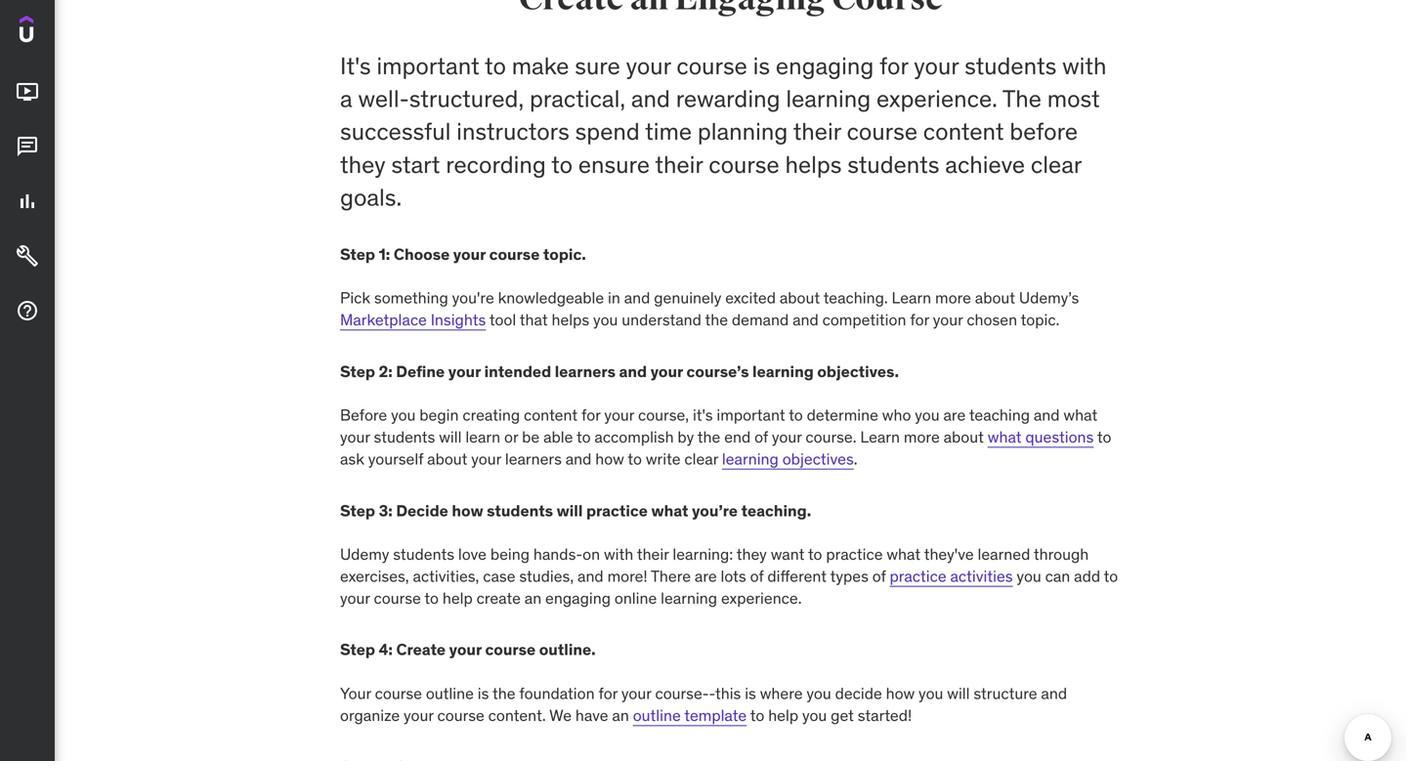 Task type: vqa. For each thing, say whether or not it's contained in the screenshot.
Decide
yes



Task type: locate. For each thing, give the bounding box(es) containing it.
an inside your course outline is the foundation for your course--this is where you decide how you will structure and organize your course content. we have an
[[612, 705, 629, 725]]

1 vertical spatial clear
[[684, 449, 718, 469]]

1 horizontal spatial how
[[595, 449, 624, 469]]

learners for intended
[[555, 361, 616, 382]]

to inside udemy students love being hands-on with their learning: they want to practice what they've learned through exercises, activities, case studies, and more! there are lots of different types of
[[808, 544, 822, 564]]

teaching. up want
[[741, 501, 811, 521]]

0 horizontal spatial teaching.
[[741, 501, 811, 521]]

learning inside it's important to make sure your course is engaging for your students with a well-structured, practical, and rewarding learning experience. the most successful instructors spend time planning their course content before they start recording to ensure their course helps students achieve clear goals.
[[786, 84, 871, 113]]

experience. up the achieve
[[876, 84, 997, 113]]

content
[[923, 117, 1004, 146], [524, 405, 578, 425]]

step left 3:
[[340, 501, 375, 521]]

structure
[[974, 683, 1037, 703]]

.
[[854, 449, 857, 469]]

1 vertical spatial will
[[557, 501, 583, 521]]

engaging inside it's important to make sure your course is engaging for your students with a well-structured, practical, and rewarding learning experience. the most successful instructors spend time planning their course content before they start recording to ensure their course helps students achieve clear goals.
[[776, 51, 874, 81]]

will left structure
[[947, 683, 970, 703]]

outline down course-
[[633, 705, 681, 725]]

marketplace insights link
[[340, 310, 486, 330]]

create
[[476, 588, 521, 608]]

1 horizontal spatial will
[[557, 501, 583, 521]]

what up questions
[[1064, 405, 1098, 425]]

what left they've
[[887, 544, 921, 564]]

teaching
[[969, 405, 1030, 425]]

1 vertical spatial content
[[524, 405, 578, 425]]

1 horizontal spatial content
[[923, 117, 1004, 146]]

1 horizontal spatial outline
[[633, 705, 681, 725]]

2 vertical spatial the
[[492, 683, 515, 703]]

0 horizontal spatial an
[[524, 588, 542, 608]]

and inside it's important to make sure your course is engaging for your students with a well-structured, practical, and rewarding learning experience. the most successful instructors spend time planning their course content before they start recording to ensure their course helps students achieve clear goals.
[[631, 84, 670, 113]]

write
[[646, 449, 681, 469]]

1 step from the top
[[340, 244, 375, 264]]

to right want
[[808, 544, 822, 564]]

teaching.
[[823, 288, 888, 308], [741, 501, 811, 521]]

of right end
[[754, 427, 768, 447]]

0 horizontal spatial outline
[[426, 683, 474, 703]]

1 horizontal spatial helps
[[785, 150, 842, 179]]

what inside udemy students love being hands-on with their learning: they want to practice what they've learned through exercises, activities, case studies, and more! there are lots of different types of
[[887, 544, 921, 564]]

and inside before you begin creating content for your course, it's important to determine who you are teaching and what your students will learn or be able to accomplish by the end of your course. learn more about
[[1034, 405, 1060, 425]]

topic.
[[543, 244, 586, 264], [1021, 310, 1060, 330]]

end
[[724, 427, 751, 447]]

0 vertical spatial will
[[439, 427, 462, 447]]

important up structured,
[[377, 51, 479, 81]]

and down on
[[577, 566, 604, 586]]

will up hands-
[[557, 501, 583, 521]]

helps down planning
[[785, 150, 842, 179]]

studies,
[[519, 566, 574, 586]]

0 horizontal spatial clear
[[684, 449, 718, 469]]

0 vertical spatial important
[[377, 51, 479, 81]]

0 horizontal spatial helps
[[552, 310, 589, 330]]

learners
[[555, 361, 616, 382], [505, 449, 562, 469]]

for inside before you begin creating content for your course, it's important to determine who you are teaching and what your students will learn or be able to accomplish by the end of your course. learn more about
[[581, 405, 601, 425]]

students left the achieve
[[847, 150, 939, 179]]

help down activities,
[[442, 588, 473, 608]]

1 horizontal spatial with
[[1062, 51, 1107, 81]]

foundation
[[519, 683, 595, 703]]

it's
[[693, 405, 713, 425]]

you're
[[692, 501, 738, 521]]

and up what questions link
[[1034, 405, 1060, 425]]

and down able
[[565, 449, 592, 469]]

4 medium image from the top
[[16, 244, 39, 268]]

content up the achieve
[[923, 117, 1004, 146]]

how
[[595, 449, 624, 469], [452, 501, 483, 521], [886, 683, 915, 703]]

important up end
[[717, 405, 785, 425]]

2 horizontal spatial will
[[947, 683, 970, 703]]

clear
[[1031, 150, 1082, 179], [684, 449, 718, 469]]

3 step from the top
[[340, 501, 375, 521]]

to right add
[[1104, 566, 1118, 586]]

1 vertical spatial how
[[452, 501, 483, 521]]

students up "yourself"
[[374, 427, 435, 447]]

0 vertical spatial how
[[595, 449, 624, 469]]

0 horizontal spatial practice
[[586, 501, 648, 521]]

of right lots
[[750, 566, 764, 586]]

helps down knowledgeable
[[552, 310, 589, 330]]

learned
[[978, 544, 1030, 564]]

0 vertical spatial are
[[943, 405, 966, 425]]

1 horizontal spatial they
[[736, 544, 767, 564]]

and up time
[[631, 84, 670, 113]]

0 vertical spatial clear
[[1031, 150, 1082, 179]]

0 vertical spatial learn
[[892, 288, 931, 308]]

started!
[[858, 705, 912, 725]]

how up love
[[452, 501, 483, 521]]

1 horizontal spatial an
[[612, 705, 629, 725]]

achieve
[[945, 150, 1025, 179]]

2 vertical spatial their
[[637, 544, 669, 564]]

learning down the demand at the top of the page
[[752, 361, 814, 382]]

0 vertical spatial help
[[442, 588, 473, 608]]

with
[[1062, 51, 1107, 81], [604, 544, 633, 564]]

you left can
[[1017, 566, 1041, 586]]

planning
[[698, 117, 788, 146]]

their up there
[[637, 544, 669, 564]]

content inside before you begin creating content for your course, it's important to determine who you are teaching and what your students will learn or be able to accomplish by the end of your course. learn more about
[[524, 405, 578, 425]]

you inside "you can add to your course to help create an engaging online learning experience."
[[1017, 566, 1041, 586]]

teaching. inside pick something you're knowledgeable in and genuinely excited about teaching. learn more about udemy's marketplace insights tool that helps you understand the demand and competition for your chosen topic.
[[823, 288, 888, 308]]

2 vertical spatial practice
[[890, 566, 946, 586]]

important
[[377, 51, 479, 81], [717, 405, 785, 425]]

will inside your course outline is the foundation for your course--this is where you decide how you will structure and organize your course content. we have an
[[947, 683, 970, 703]]

0 vertical spatial experience.
[[876, 84, 997, 113]]

are down the learning:
[[695, 566, 717, 586]]

1 vertical spatial experience.
[[721, 588, 802, 608]]

for
[[879, 51, 908, 81], [910, 310, 929, 330], [581, 405, 601, 425], [598, 683, 618, 703]]

learning down there
[[661, 588, 717, 608]]

ensure
[[578, 150, 650, 179]]

learn
[[892, 288, 931, 308], [860, 427, 900, 447]]

learning down end
[[722, 449, 779, 469]]

practice down they've
[[890, 566, 946, 586]]

1 vertical spatial topic.
[[1021, 310, 1060, 330]]

1 horizontal spatial teaching.
[[823, 288, 888, 308]]

your
[[340, 683, 371, 703]]

1 vertical spatial they
[[736, 544, 767, 564]]

0 horizontal spatial with
[[604, 544, 633, 564]]

template
[[684, 705, 747, 725]]

their
[[793, 117, 841, 146], [655, 150, 703, 179], [637, 544, 669, 564]]

learn up competition
[[892, 288, 931, 308]]

marketplace
[[340, 310, 427, 330]]

1 vertical spatial an
[[612, 705, 629, 725]]

0 vertical spatial learners
[[555, 361, 616, 382]]

2 vertical spatial will
[[947, 683, 970, 703]]

course
[[677, 51, 747, 81], [847, 117, 918, 146], [709, 150, 779, 179], [489, 244, 540, 264], [374, 588, 421, 608], [485, 640, 536, 660], [375, 683, 422, 703], [437, 705, 484, 725]]

1 vertical spatial with
[[604, 544, 633, 564]]

1 vertical spatial help
[[768, 705, 798, 725]]

1 horizontal spatial engaging
[[776, 51, 874, 81]]

engaging
[[776, 51, 874, 81], [545, 588, 611, 608]]

practice
[[586, 501, 648, 521], [826, 544, 883, 564], [890, 566, 946, 586]]

teaching. up competition
[[823, 288, 888, 308]]

0 horizontal spatial important
[[377, 51, 479, 81]]

the up content. at the bottom left of the page
[[492, 683, 515, 703]]

0 horizontal spatial content
[[524, 405, 578, 425]]

learn down who
[[860, 427, 900, 447]]

is right the this
[[745, 683, 756, 703]]

medium image
[[16, 80, 39, 104], [16, 135, 39, 158], [16, 190, 39, 213], [16, 244, 39, 268], [16, 299, 39, 323]]

0 horizontal spatial engaging
[[545, 588, 611, 608]]

the down it's
[[697, 427, 720, 447]]

step 2: define your intended learners and your course's learning objectives.
[[340, 361, 899, 382]]

understand
[[622, 310, 702, 330]]

step left 1:
[[340, 244, 375, 264]]

clear down "by"
[[684, 449, 718, 469]]

learners inside to ask yourself about your learners and how to write clear
[[505, 449, 562, 469]]

course-
[[655, 683, 709, 703]]

0 vertical spatial content
[[923, 117, 1004, 146]]

0 vertical spatial they
[[340, 150, 386, 179]]

what questions
[[988, 427, 1094, 447]]

with inside udemy students love being hands-on with their learning: they want to practice what they've learned through exercises, activities, case studies, and more! there are lots of different types of
[[604, 544, 633, 564]]

1 horizontal spatial topic.
[[1021, 310, 1060, 330]]

1 vertical spatial teaching.
[[741, 501, 811, 521]]

practice activities link
[[890, 566, 1013, 586]]

0 vertical spatial engaging
[[776, 51, 874, 81]]

and right the demand at the top of the page
[[793, 310, 819, 330]]

they
[[340, 150, 386, 179], [736, 544, 767, 564]]

0 horizontal spatial help
[[442, 588, 473, 608]]

0 vertical spatial outline
[[426, 683, 474, 703]]

excited
[[725, 288, 776, 308]]

make
[[512, 51, 569, 81]]

outline template to help you get started!
[[633, 705, 912, 725]]

2 horizontal spatial how
[[886, 683, 915, 703]]

and right structure
[[1041, 683, 1067, 703]]

the
[[705, 310, 728, 330], [697, 427, 720, 447], [492, 683, 515, 703]]

is
[[753, 51, 770, 81], [478, 683, 489, 703], [745, 683, 756, 703]]

1 horizontal spatial important
[[717, 405, 785, 425]]

0 vertical spatial teaching.
[[823, 288, 888, 308]]

step left "4:"
[[340, 640, 375, 660]]

learners down be
[[505, 449, 562, 469]]

you
[[593, 310, 618, 330], [391, 405, 416, 425], [915, 405, 940, 425], [1017, 566, 1041, 586], [806, 683, 831, 703], [919, 683, 943, 703], [802, 705, 827, 725]]

they up goals.
[[340, 150, 386, 179]]

how down accomplish
[[595, 449, 624, 469]]

important inside before you begin creating content for your course, it's important to determine who you are teaching and what your students will learn or be able to accomplish by the end of your course. learn more about
[[717, 405, 785, 425]]

0 vertical spatial with
[[1062, 51, 1107, 81]]

step 4: create your course outline.
[[340, 640, 596, 660]]

step for step 4: create your course outline.
[[340, 640, 375, 660]]

to ask yourself about your learners and how to write clear
[[340, 427, 1111, 469]]

of inside before you begin creating content for your course, it's important to determine who you are teaching and what your students will learn or be able to accomplish by the end of your course. learn more about
[[754, 427, 768, 447]]

1 vertical spatial the
[[697, 427, 720, 447]]

how inside to ask yourself about your learners and how to write clear
[[595, 449, 624, 469]]

your inside "you can add to your course to help create an engaging online learning experience."
[[340, 588, 370, 608]]

is up content. at the bottom left of the page
[[478, 683, 489, 703]]

0 vertical spatial helps
[[785, 150, 842, 179]]

objectives
[[782, 449, 854, 469]]

1 horizontal spatial clear
[[1031, 150, 1082, 179]]

topic. up knowledgeable
[[543, 244, 586, 264]]

1 vertical spatial engaging
[[545, 588, 611, 608]]

4 step from the top
[[340, 640, 375, 660]]

knowledgeable
[[498, 288, 604, 308]]

0 vertical spatial an
[[524, 588, 542, 608]]

1 vertical spatial helps
[[552, 310, 589, 330]]

1 vertical spatial are
[[695, 566, 717, 586]]

about down teaching
[[944, 427, 984, 447]]

goals.
[[340, 183, 402, 212]]

about up the demand at the top of the page
[[780, 288, 820, 308]]

well-
[[358, 84, 409, 113]]

clear inside it's important to make sure your course is engaging for your students with a well-structured, practical, and rewarding learning experience. the most successful instructors spend time planning their course content before they start recording to ensure their course helps students achieve clear goals.
[[1031, 150, 1082, 179]]

spend
[[575, 117, 640, 146]]

practice up types on the bottom of page
[[826, 544, 883, 564]]

more down who
[[904, 427, 940, 447]]

experience. down lots
[[721, 588, 802, 608]]

types
[[830, 566, 869, 586]]

and up 'course,'
[[619, 361, 647, 382]]

0 horizontal spatial are
[[695, 566, 717, 586]]

about down learn
[[427, 449, 467, 469]]

0 horizontal spatial experience.
[[721, 588, 802, 608]]

content up able
[[524, 405, 578, 425]]

1 vertical spatial practice
[[826, 544, 883, 564]]

1 horizontal spatial experience.
[[876, 84, 997, 113]]

help down the where
[[768, 705, 798, 725]]

their right planning
[[793, 117, 841, 146]]

practice up on
[[586, 501, 648, 521]]

create
[[396, 640, 446, 660]]

1 vertical spatial learn
[[860, 427, 900, 447]]

will down begin
[[439, 427, 462, 447]]

0 horizontal spatial topic.
[[543, 244, 586, 264]]

more inside before you begin creating content for your course, it's important to determine who you are teaching and what your students will learn or be able to accomplish by the end of your course. learn more about
[[904, 427, 940, 447]]

1 horizontal spatial are
[[943, 405, 966, 425]]

their down time
[[655, 150, 703, 179]]

0 horizontal spatial will
[[439, 427, 462, 447]]

to right able
[[576, 427, 591, 447]]

for inside pick something you're knowledgeable in and genuinely excited about teaching. learn more about udemy's marketplace insights tool that helps you understand the demand and competition for your chosen topic.
[[910, 310, 929, 330]]

topic. down the udemy's
[[1021, 310, 1060, 330]]

step
[[340, 244, 375, 264], [340, 361, 375, 382], [340, 501, 375, 521], [340, 640, 375, 660]]

5 medium image from the top
[[16, 299, 39, 323]]

get
[[831, 705, 854, 725]]

time
[[645, 117, 692, 146]]

is up "rewarding"
[[753, 51, 770, 81]]

students up activities,
[[393, 544, 454, 564]]

clear down before
[[1031, 150, 1082, 179]]

with up most
[[1062, 51, 1107, 81]]

can
[[1045, 566, 1070, 586]]

to right questions
[[1097, 427, 1111, 447]]

they up lots
[[736, 544, 767, 564]]

you're
[[452, 288, 494, 308]]

you left begin
[[391, 405, 416, 425]]

determine
[[807, 405, 878, 425]]

learning
[[786, 84, 871, 113], [752, 361, 814, 382], [722, 449, 779, 469], [661, 588, 717, 608]]

you up get
[[806, 683, 831, 703]]

about
[[780, 288, 820, 308], [975, 288, 1015, 308], [944, 427, 984, 447], [427, 449, 467, 469]]

more
[[935, 288, 971, 308], [904, 427, 940, 447]]

2 step from the top
[[340, 361, 375, 382]]

to left ensure
[[551, 150, 573, 179]]

learning up planning
[[786, 84, 871, 113]]

you down in
[[593, 310, 618, 330]]

step for step 2: define your intended learners and your course's learning objectives.
[[340, 361, 375, 382]]

with up more!
[[604, 544, 633, 564]]

course,
[[638, 405, 689, 425]]

1 vertical spatial important
[[717, 405, 785, 425]]

0 vertical spatial topic.
[[543, 244, 586, 264]]

the inside before you begin creating content for your course, it's important to determine who you are teaching and what your students will learn or be able to accomplish by the end of your course. learn more about
[[697, 427, 720, 447]]

2 vertical spatial how
[[886, 683, 915, 703]]

different
[[767, 566, 827, 586]]

outline down "step 4: create your course outline."
[[426, 683, 474, 703]]

0 vertical spatial the
[[705, 310, 728, 330]]

for inside your course outline is the foundation for your course--this is where you decide how you will structure and organize your course content. we have an
[[598, 683, 618, 703]]

learn
[[465, 427, 500, 447]]

help
[[442, 588, 473, 608], [768, 705, 798, 725]]

you right decide
[[919, 683, 943, 703]]

an down the studies,
[[524, 588, 542, 608]]

to up structured,
[[485, 51, 506, 81]]

who
[[882, 405, 911, 425]]

how up started! at the bottom right
[[886, 683, 915, 703]]

you left get
[[802, 705, 827, 725]]

are left teaching
[[943, 405, 966, 425]]

learners right intended
[[555, 361, 616, 382]]

0 horizontal spatial they
[[340, 150, 386, 179]]

1 horizontal spatial practice
[[826, 544, 883, 564]]

step left 2:
[[340, 361, 375, 382]]

ask
[[340, 449, 364, 469]]

the down genuinely
[[705, 310, 728, 330]]

and right in
[[624, 288, 650, 308]]

0 vertical spatial more
[[935, 288, 971, 308]]

a
[[340, 84, 352, 113]]

1 vertical spatial outline
[[633, 705, 681, 725]]

1 vertical spatial learners
[[505, 449, 562, 469]]

tool
[[489, 310, 516, 330]]

decide
[[835, 683, 882, 703]]

1 vertical spatial more
[[904, 427, 940, 447]]

more up chosen
[[935, 288, 971, 308]]

an right the have
[[612, 705, 629, 725]]



Task type: describe. For each thing, give the bounding box(es) containing it.
experience. inside "you can add to your course to help create an engaging online learning experience."
[[721, 588, 802, 608]]

step for step 3: decide how students will practice what you're teaching.
[[340, 501, 375, 521]]

you inside pick something you're knowledgeable in and genuinely excited about teaching. learn more about udemy's marketplace insights tool that helps you understand the demand and competition for your chosen topic.
[[593, 310, 618, 330]]

choose
[[394, 244, 450, 264]]

how inside your course outline is the foundation for your course--this is where you decide how you will structure and organize your course content. we have an
[[886, 683, 915, 703]]

online
[[614, 588, 657, 608]]

we
[[549, 705, 572, 725]]

and inside your course outline is the foundation for your course--this is where you decide how you will structure and organize your course content. we have an
[[1041, 683, 1067, 703]]

and inside to ask yourself about your learners and how to write clear
[[565, 449, 592, 469]]

teaching. for about
[[823, 288, 888, 308]]

they've
[[924, 544, 974, 564]]

about inside to ask yourself about your learners and how to write clear
[[427, 449, 467, 469]]

1 vertical spatial their
[[655, 150, 703, 179]]

be
[[522, 427, 540, 447]]

course.
[[806, 427, 856, 447]]

2 horizontal spatial practice
[[890, 566, 946, 586]]

more inside pick something you're knowledgeable in and genuinely excited about teaching. learn more about udemy's marketplace insights tool that helps you understand the demand and competition for your chosen topic.
[[935, 288, 971, 308]]

demand
[[732, 310, 789, 330]]

with inside it's important to make sure your course is engaging for your students with a well-structured, practical, and rewarding learning experience. the most successful instructors spend time planning their course content before they start recording to ensure their course helps students achieve clear goals.
[[1062, 51, 1107, 81]]

1 horizontal spatial help
[[768, 705, 798, 725]]

most
[[1047, 84, 1100, 113]]

the
[[1002, 84, 1042, 113]]

the inside your course outline is the foundation for your course--this is where you decide how you will structure and organize your course content. we have an
[[492, 683, 515, 703]]

being
[[490, 544, 530, 564]]

engaging inside "you can add to your course to help create an engaging online learning experience."
[[545, 588, 611, 608]]

or
[[504, 427, 518, 447]]

start
[[391, 150, 440, 179]]

and inside udemy students love being hands-on with their learning: they want to practice what they've learned through exercises, activities, case studies, and more! there are lots of different types of
[[577, 566, 604, 586]]

what left you're in the bottom of the page
[[651, 501, 688, 521]]

about up chosen
[[975, 288, 1015, 308]]

intended
[[484, 361, 551, 382]]

it's
[[340, 51, 371, 81]]

udemy image
[[20, 16, 108, 49]]

students up the
[[965, 51, 1057, 81]]

to down the where
[[750, 705, 764, 725]]

teaching. for you're
[[741, 501, 811, 521]]

genuinely
[[654, 288, 721, 308]]

topic. inside pick something you're knowledgeable in and genuinely excited about teaching. learn more about udemy's marketplace insights tool that helps you understand the demand and competition for your chosen topic.
[[1021, 310, 1060, 330]]

2:
[[379, 361, 393, 382]]

2 medium image from the top
[[16, 135, 39, 158]]

course inside "you can add to your course to help create an engaging online learning experience."
[[374, 588, 421, 608]]

love
[[458, 544, 487, 564]]

rewarding
[[676, 84, 780, 113]]

learn inside pick something you're knowledgeable in and genuinely excited about teaching. learn more about udemy's marketplace insights tool that helps you understand the demand and competition for your chosen topic.
[[892, 288, 931, 308]]

exercises,
[[340, 566, 409, 586]]

to up learning objectives .
[[789, 405, 803, 425]]

where
[[760, 683, 803, 703]]

course's
[[686, 361, 749, 382]]

step for step 1: choose your course topic.
[[340, 244, 375, 264]]

your inside pick something you're knowledgeable in and genuinely excited about teaching. learn more about udemy's marketplace insights tool that helps you understand the demand and competition for your chosen topic.
[[933, 310, 963, 330]]

that
[[520, 310, 548, 330]]

questions
[[1025, 427, 1094, 447]]

udemy students love being hands-on with their learning: they want to practice what they've learned through exercises, activities, case studies, and more! there are lots of different types of
[[340, 544, 1089, 586]]

define
[[396, 361, 445, 382]]

students inside udemy students love being hands-on with their learning: they want to practice what they've learned through exercises, activities, case studies, and more! there are lots of different types of
[[393, 544, 454, 564]]

about inside before you begin creating content for your course, it's important to determine who you are teaching and what your students will learn or be able to accomplish by the end of your course. learn more about
[[944, 427, 984, 447]]

there
[[651, 566, 691, 586]]

this
[[715, 683, 741, 703]]

before
[[1010, 117, 1078, 146]]

students inside before you begin creating content for your course, it's important to determine who you are teaching and what your students will learn or be able to accomplish by the end of your course. learn more about
[[374, 427, 435, 447]]

students up being
[[487, 501, 553, 521]]

learning objectives .
[[722, 449, 857, 469]]

your course outline is the foundation for your course--this is where you decide how you will structure and organize your course content. we have an
[[340, 683, 1067, 725]]

step 1: choose your course topic.
[[340, 244, 586, 264]]

to down accomplish
[[628, 449, 642, 469]]

are inside udemy students love being hands-on with their learning: they want to practice what they've learned through exercises, activities, case studies, and more! there are lots of different types of
[[695, 566, 717, 586]]

4:
[[379, 640, 393, 660]]

to down activities,
[[424, 588, 439, 608]]

what questions link
[[988, 427, 1094, 447]]

something
[[374, 288, 448, 308]]

begin
[[419, 405, 459, 425]]

outline.
[[539, 640, 596, 660]]

case
[[483, 566, 515, 586]]

1:
[[379, 244, 390, 264]]

organize
[[340, 705, 400, 725]]

by
[[678, 427, 694, 447]]

competition
[[822, 310, 906, 330]]

yourself
[[368, 449, 423, 469]]

0 vertical spatial their
[[793, 117, 841, 146]]

content inside it's important to make sure your course is engaging for your students with a well-structured, practical, and rewarding learning experience. the most successful instructors spend time planning their course content before they start recording to ensure their course helps students achieve clear goals.
[[923, 117, 1004, 146]]

experience. inside it's important to make sure your course is engaging for your students with a well-structured, practical, and rewarding learning experience. the most successful instructors spend time planning their course content before they start recording to ensure their course helps students achieve clear goals.
[[876, 84, 997, 113]]

in
[[608, 288, 620, 308]]

1 medium image from the top
[[16, 80, 39, 104]]

3 medium image from the top
[[16, 190, 39, 213]]

through
[[1034, 544, 1089, 564]]

helps inside it's important to make sure your course is engaging for your students with a well-structured, practical, and rewarding learning experience. the most successful instructors spend time planning their course content before they start recording to ensure their course helps students achieve clear goals.
[[785, 150, 842, 179]]

learn inside before you begin creating content for your course, it's important to determine who you are teaching and what your students will learn or be able to accomplish by the end of your course. learn more about
[[860, 427, 900, 447]]

the inside pick something you're knowledgeable in and genuinely excited about teaching. learn more about udemy's marketplace insights tool that helps you understand the demand and competition for your chosen topic.
[[705, 310, 728, 330]]

creating
[[463, 405, 520, 425]]

-
[[709, 683, 715, 703]]

learning objectives link
[[722, 449, 854, 469]]

practical,
[[530, 84, 625, 113]]

your inside to ask yourself about your learners and how to write clear
[[471, 449, 501, 469]]

of right types on the bottom of page
[[872, 566, 886, 586]]

they inside udemy students love being hands-on with their learning: they want to practice what they've learned through exercises, activities, case studies, and more! there are lots of different types of
[[736, 544, 767, 564]]

accomplish
[[594, 427, 674, 447]]

learning:
[[673, 544, 733, 564]]

before you begin creating content for your course, it's important to determine who you are teaching and what your students will learn or be able to accomplish by the end of your course. learn more about
[[340, 405, 1098, 447]]

on
[[583, 544, 600, 564]]

help inside "you can add to your course to help create an engaging online learning experience."
[[442, 588, 473, 608]]

an inside "you can add to your course to help create an engaging online learning experience."
[[524, 588, 542, 608]]

more!
[[607, 566, 647, 586]]

instructors
[[456, 117, 569, 146]]

outline template link
[[633, 705, 747, 725]]

learners for your
[[505, 449, 562, 469]]

decide
[[396, 501, 448, 521]]

they inside it's important to make sure your course is engaging for your students with a well-structured, practical, and rewarding learning experience. the most successful instructors spend time planning their course content before they start recording to ensure their course helps students achieve clear goals.
[[340, 150, 386, 179]]

outline inside your course outline is the foundation for your course--this is where you decide how you will structure and organize your course content. we have an
[[426, 683, 474, 703]]

0 vertical spatial practice
[[586, 501, 648, 521]]

successful
[[340, 117, 451, 146]]

learning inside "you can add to your course to help create an engaging online learning experience."
[[661, 588, 717, 608]]

what inside before you begin creating content for your course, it's important to determine who you are teaching and what your students will learn or be able to accomplish by the end of your course. learn more about
[[1064, 405, 1098, 425]]

helps inside pick something you're knowledgeable in and genuinely excited about teaching. learn more about udemy's marketplace insights tool that helps you understand the demand and competition for your chosen topic.
[[552, 310, 589, 330]]

you right who
[[915, 405, 940, 425]]

are inside before you begin creating content for your course, it's important to determine who you are teaching and what your students will learn or be able to accomplish by the end of your course. learn more about
[[943, 405, 966, 425]]

clear inside to ask yourself about your learners and how to write clear
[[684, 449, 718, 469]]

important inside it's important to make sure your course is engaging for your students with a well-structured, practical, and rewarding learning experience. the most successful instructors spend time planning their course content before they start recording to ensure their course helps students achieve clear goals.
[[377, 51, 479, 81]]

activities,
[[413, 566, 479, 586]]

is inside it's important to make sure your course is engaging for your students with a well-structured, practical, and rewarding learning experience. the most successful instructors spend time planning their course content before they start recording to ensure their course helps students achieve clear goals.
[[753, 51, 770, 81]]

before
[[340, 405, 387, 425]]

you can add to your course to help create an engaging online learning experience.
[[340, 566, 1118, 608]]

0 horizontal spatial how
[[452, 501, 483, 521]]

pick something you're knowledgeable in and genuinely excited about teaching. learn more about udemy's marketplace insights tool that helps you understand the demand and competition for your chosen topic.
[[340, 288, 1079, 330]]

it's important to make sure your course is engaging for your students with a well-structured, practical, and rewarding learning experience. the most successful instructors spend time planning their course content before they start recording to ensure their course helps students achieve clear goals.
[[340, 51, 1107, 212]]

activities
[[950, 566, 1013, 586]]

their inside udemy students love being hands-on with their learning: they want to practice what they've learned through exercises, activities, case studies, and more! there are lots of different types of
[[637, 544, 669, 564]]

will inside before you begin creating content for your course, it's important to determine who you are teaching and what your students will learn or be able to accomplish by the end of your course. learn more about
[[439, 427, 462, 447]]

have
[[575, 705, 608, 725]]

sure
[[575, 51, 620, 81]]

practice inside udemy students love being hands-on with their learning: they want to practice what they've learned through exercises, activities, case studies, and more! there are lots of different types of
[[826, 544, 883, 564]]

practice activities
[[890, 566, 1013, 586]]

what down teaching
[[988, 427, 1022, 447]]

chosen
[[967, 310, 1017, 330]]

objectives.
[[817, 361, 899, 382]]

3:
[[379, 501, 393, 521]]

lots
[[721, 566, 746, 586]]

for inside it's important to make sure your course is engaging for your students with a well-structured, practical, and rewarding learning experience. the most successful instructors spend time planning their course content before they start recording to ensure their course helps students achieve clear goals.
[[879, 51, 908, 81]]



